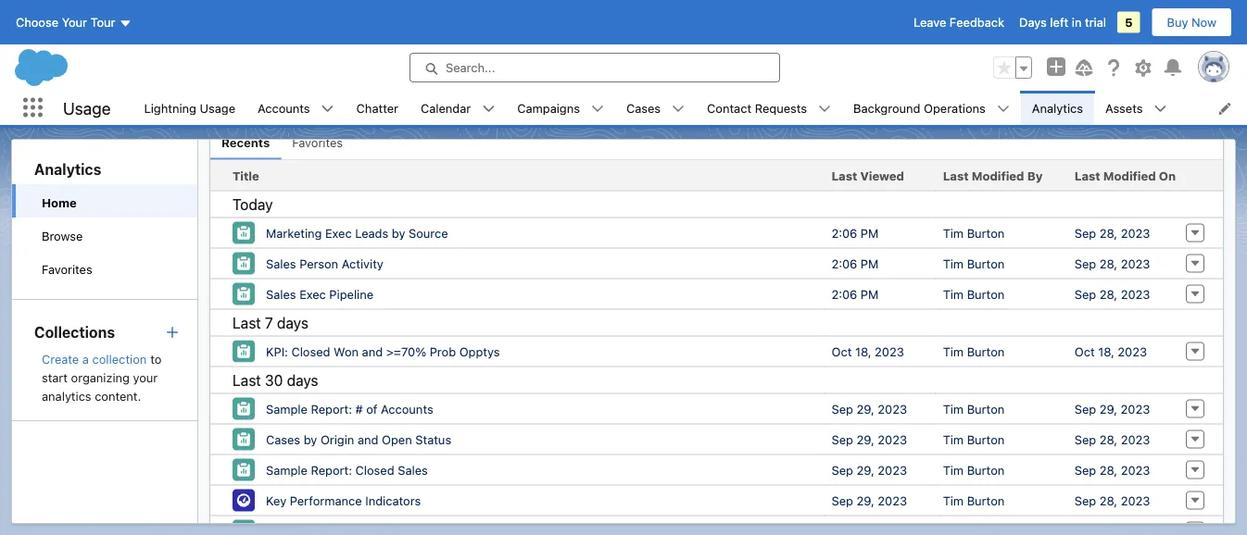 Task type: locate. For each thing, give the bounding box(es) containing it.
text default image inside assets 'list item'
[[1155, 102, 1168, 115]]

choose your tour button
[[15, 7, 133, 37]]

calendar list item
[[410, 91, 506, 125]]

cases link
[[616, 91, 672, 125]]

list
[[133, 91, 1248, 125]]

usage
[[63, 98, 111, 118], [200, 101, 236, 115]]

background operations link
[[843, 91, 997, 125]]

assets list item
[[1095, 91, 1179, 125]]

analytics link
[[1021, 91, 1095, 125]]

text default image inside background operations list item
[[997, 102, 1010, 115]]

5 text default image from the left
[[1155, 102, 1168, 115]]

calendar
[[421, 101, 471, 115]]

2 text default image from the left
[[672, 102, 685, 115]]

trial
[[1085, 15, 1107, 29]]

text default image for accounts
[[321, 102, 334, 115]]

group
[[994, 57, 1033, 79]]

text default image
[[482, 102, 495, 115], [672, 102, 685, 115]]

usage left lightning
[[63, 98, 111, 118]]

text default image right the calendar
[[482, 102, 495, 115]]

buy now button
[[1152, 7, 1233, 37]]

list containing lightning usage
[[133, 91, 1248, 125]]

contact
[[707, 101, 752, 115]]

chatter link
[[345, 91, 410, 125]]

analytics
[[1032, 101, 1084, 115]]

campaigns link
[[506, 91, 591, 125]]

requests
[[755, 101, 807, 115]]

2 text default image from the left
[[591, 102, 604, 115]]

days left in trial
[[1020, 15, 1107, 29]]

text default image down search... button
[[591, 102, 604, 115]]

text default image inside calendar 'list item'
[[482, 102, 495, 115]]

your
[[62, 15, 87, 29]]

text default image
[[321, 102, 334, 115], [591, 102, 604, 115], [818, 102, 831, 115], [997, 102, 1010, 115], [1155, 102, 1168, 115]]

1 horizontal spatial text default image
[[672, 102, 685, 115]]

4 text default image from the left
[[997, 102, 1010, 115]]

0 horizontal spatial text default image
[[482, 102, 495, 115]]

text default image inside accounts list item
[[321, 102, 334, 115]]

3 text default image from the left
[[818, 102, 831, 115]]

1 text default image from the left
[[482, 102, 495, 115]]

text default image right requests
[[818, 102, 831, 115]]

usage right lightning
[[200, 101, 236, 115]]

chatter
[[357, 101, 399, 115]]

text default image right assets
[[1155, 102, 1168, 115]]

text default image right 'cases'
[[672, 102, 685, 115]]

text default image inside campaigns list item
[[591, 102, 604, 115]]

text default image for cases
[[672, 102, 685, 115]]

lightning usage link
[[133, 91, 247, 125]]

text default image inside contact requests list item
[[818, 102, 831, 115]]

0 horizontal spatial usage
[[63, 98, 111, 118]]

text default image right accounts
[[321, 102, 334, 115]]

text default image inside the "cases" list item
[[672, 102, 685, 115]]

cases
[[627, 101, 661, 115]]

choose your tour
[[16, 15, 115, 29]]

1 text default image from the left
[[321, 102, 334, 115]]

in
[[1072, 15, 1082, 29]]

text default image for campaigns
[[591, 102, 604, 115]]

left
[[1051, 15, 1069, 29]]

calendar link
[[410, 91, 482, 125]]

search...
[[446, 61, 495, 75]]

text default image right operations at top right
[[997, 102, 1010, 115]]

campaigns
[[517, 101, 580, 115]]

1 horizontal spatial usage
[[200, 101, 236, 115]]

lightning usage
[[144, 101, 236, 115]]



Task type: vqa. For each thing, say whether or not it's contained in the screenshot.
Usage
yes



Task type: describe. For each thing, give the bounding box(es) containing it.
5
[[1125, 15, 1133, 29]]

leave feedback
[[914, 15, 1005, 29]]

assets link
[[1095, 91, 1155, 125]]

days
[[1020, 15, 1047, 29]]

leave feedback link
[[914, 15, 1005, 29]]

contact requests
[[707, 101, 807, 115]]

leave
[[914, 15, 947, 29]]

buy now
[[1168, 15, 1217, 29]]

operations
[[924, 101, 986, 115]]

usage inside lightning usage "link"
[[200, 101, 236, 115]]

text default image for contact requests
[[818, 102, 831, 115]]

accounts link
[[247, 91, 321, 125]]

contact requests link
[[696, 91, 818, 125]]

text default image for assets
[[1155, 102, 1168, 115]]

text default image for background operations
[[997, 102, 1010, 115]]

buy
[[1168, 15, 1189, 29]]

lightning
[[144, 101, 196, 115]]

background
[[854, 101, 921, 115]]

tour
[[90, 15, 115, 29]]

accounts
[[258, 101, 310, 115]]

cases list item
[[616, 91, 696, 125]]

search... button
[[410, 53, 781, 83]]

contact requests list item
[[696, 91, 843, 125]]

feedback
[[950, 15, 1005, 29]]

background operations
[[854, 101, 986, 115]]

now
[[1192, 15, 1217, 29]]

accounts list item
[[247, 91, 345, 125]]

campaigns list item
[[506, 91, 616, 125]]

assets
[[1106, 101, 1143, 115]]

choose
[[16, 15, 58, 29]]

text default image for calendar
[[482, 102, 495, 115]]

background operations list item
[[843, 91, 1021, 125]]



